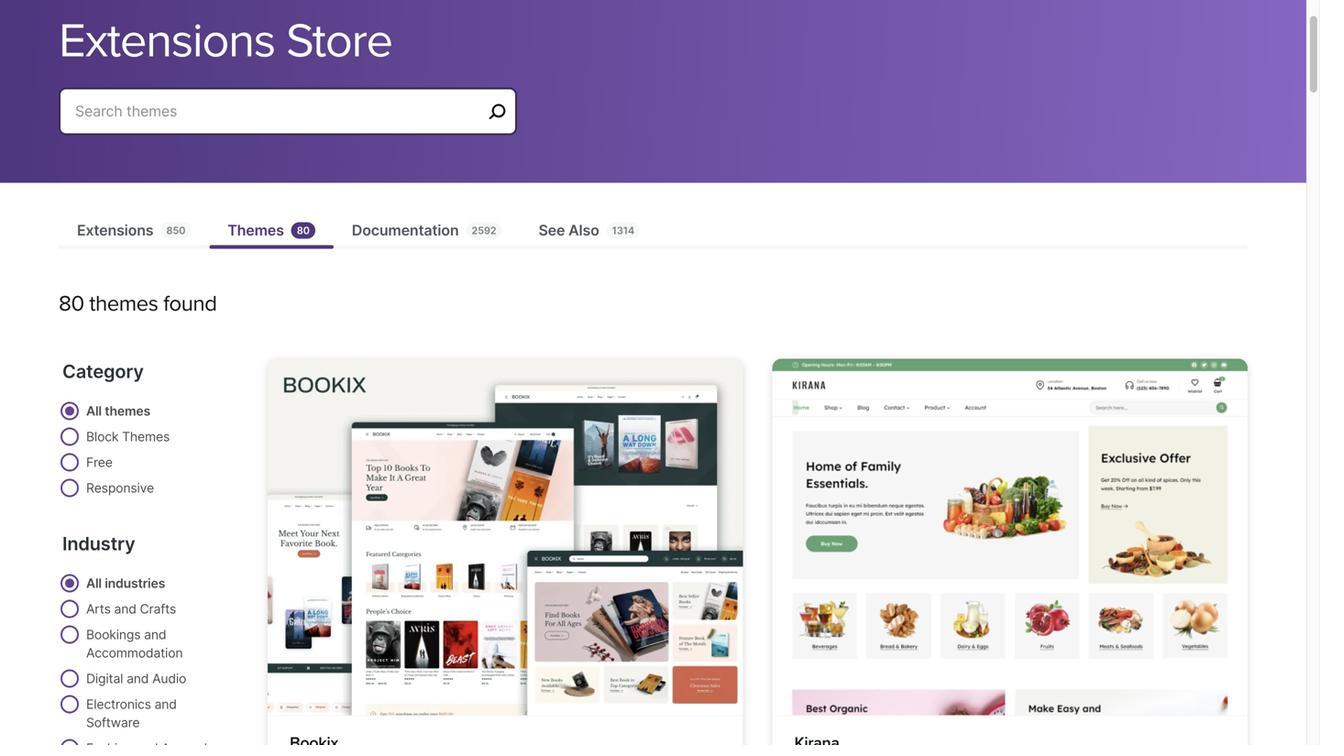 Task type: locate. For each thing, give the bounding box(es) containing it.
all up the arts on the left
[[86, 576, 102, 591]]

all
[[86, 403, 102, 419], [86, 576, 102, 591]]

themes
[[228, 221, 284, 239], [122, 429, 170, 445]]

extensions for extensions store
[[59, 12, 275, 70]]

2 all from the top
[[86, 576, 102, 591]]

and down accommodation
[[127, 671, 149, 687]]

electronics and software
[[86, 697, 177, 731]]

block
[[86, 429, 119, 445]]

1 horizontal spatial 80
[[297, 225, 310, 236]]

Search themes search field
[[75, 99, 482, 124]]

0 vertical spatial themes
[[228, 221, 284, 239]]

80
[[297, 225, 310, 236], [59, 291, 84, 317]]

and inside bookings and accommodation
[[144, 627, 166, 643]]

and down audio
[[155, 697, 177, 712]]

0 vertical spatial themes
[[89, 291, 158, 317]]

and down all industries
[[114, 601, 136, 617]]

and inside electronics and software
[[155, 697, 177, 712]]

responsive
[[86, 480, 154, 496]]

all for industry
[[86, 576, 102, 591]]

extensions
[[59, 12, 275, 70], [77, 221, 153, 239]]

themes right 850
[[228, 221, 284, 239]]

1 vertical spatial all
[[86, 576, 102, 591]]

themes up block themes
[[105, 403, 150, 419]]

1 vertical spatial 80
[[59, 291, 84, 317]]

None search field
[[59, 88, 517, 157]]

all up block
[[86, 403, 102, 419]]

1 all from the top
[[86, 403, 102, 419]]

0 vertical spatial 80
[[297, 225, 310, 236]]

arts
[[86, 601, 111, 617]]

80 for 80
[[297, 225, 310, 236]]

themes down all themes
[[122, 429, 170, 445]]

1 vertical spatial themes
[[105, 403, 150, 419]]

and for arts
[[114, 601, 136, 617]]

0 vertical spatial extensions
[[59, 12, 275, 70]]

and down "crafts"
[[144, 627, 166, 643]]

1 vertical spatial themes
[[122, 429, 170, 445]]

1 vertical spatial extensions
[[77, 221, 153, 239]]

arts and crafts
[[86, 601, 176, 617]]

free
[[86, 455, 112, 470]]

0 horizontal spatial 80
[[59, 291, 84, 317]]

also
[[568, 221, 599, 239]]

industries
[[105, 576, 165, 591]]

extensions store
[[59, 12, 392, 70]]

themes
[[89, 291, 158, 317], [105, 403, 150, 419]]

block themes
[[86, 429, 170, 445]]

0 vertical spatial all
[[86, 403, 102, 419]]

and
[[114, 601, 136, 617], [144, 627, 166, 643], [127, 671, 149, 687], [155, 697, 177, 712]]

software
[[86, 715, 140, 731]]

themes for 80
[[89, 291, 158, 317]]

and for digital
[[127, 671, 149, 687]]

themes left found
[[89, 291, 158, 317]]

and for electronics
[[155, 697, 177, 712]]

850
[[166, 225, 185, 236]]

all industries
[[86, 576, 165, 591]]



Task type: vqa. For each thing, say whether or not it's contained in the screenshot.
Service navigation menu ELEMENT
no



Task type: describe. For each thing, give the bounding box(es) containing it.
see
[[539, 221, 565, 239]]

1 horizontal spatial themes
[[228, 221, 284, 239]]

crafts
[[140, 601, 176, 617]]

2592
[[472, 225, 496, 236]]

bookings
[[86, 627, 141, 643]]

extensions store link
[[59, 12, 1248, 70]]

category
[[62, 360, 144, 383]]

bookings and accommodation
[[86, 627, 183, 661]]

digital
[[86, 671, 123, 687]]

80 for 80 themes found
[[59, 291, 84, 317]]

all themes
[[86, 403, 150, 419]]

found
[[163, 291, 217, 317]]

80 themes found
[[59, 291, 217, 317]]

store
[[286, 12, 392, 70]]

documentation
[[352, 221, 459, 239]]

1314
[[612, 225, 634, 236]]

audio
[[152, 671, 186, 687]]

accommodation
[[86, 645, 183, 661]]

industry
[[62, 533, 135, 555]]

all for category
[[86, 403, 102, 419]]

themes for all
[[105, 403, 150, 419]]

electronics
[[86, 697, 151, 712]]

extensions for extensions
[[77, 221, 153, 239]]

and for bookings
[[144, 627, 166, 643]]

see also
[[539, 221, 599, 239]]

digital and audio
[[86, 671, 186, 687]]

0 horizontal spatial themes
[[122, 429, 170, 445]]



